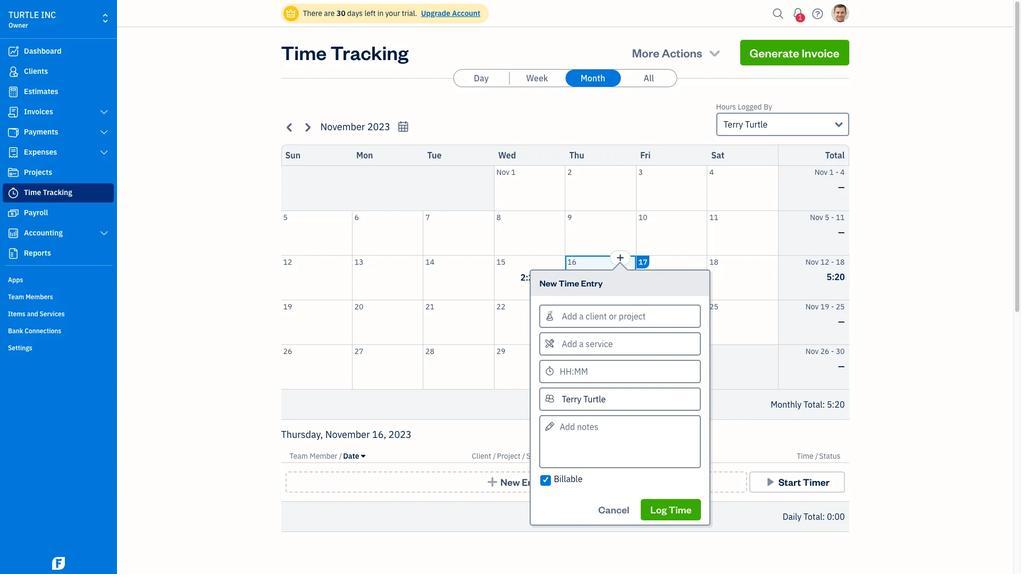Task type: locate. For each thing, give the bounding box(es) containing it.
— inside nov 19 - 25 —
[[838, 316, 845, 327]]

1 horizontal spatial 11
[[836, 212, 845, 222]]

1 vertical spatial team
[[290, 452, 308, 461]]

0 horizontal spatial 26
[[283, 347, 292, 356]]

dashboard
[[24, 46, 62, 56]]

estimate image
[[7, 87, 20, 97]]

clients
[[24, 66, 48, 76]]

nov for nov 1
[[496, 168, 510, 177]]

1 horizontal spatial entry
[[581, 277, 603, 289]]

total right daily at bottom right
[[804, 512, 823, 522]]

nov down nov 1 - 4 —
[[810, 212, 823, 222]]

cancel
[[598, 504, 629, 516]]

team down thursday,
[[290, 452, 308, 461]]

2 11 from the left
[[836, 212, 845, 222]]

1 5 from the left
[[283, 212, 288, 222]]

total for daily total
[[804, 512, 823, 522]]

new inside button
[[500, 476, 520, 488]]

payroll
[[24, 208, 48, 218]]

5
[[283, 212, 288, 222], [825, 212, 829, 222]]

- for nov 1 - 4 —
[[836, 168, 839, 177]]

5 inside button
[[283, 212, 288, 222]]

30 right are
[[337, 9, 345, 18]]

2 / from the left
[[493, 452, 496, 461]]

0 horizontal spatial 5
[[283, 212, 288, 222]]

chevron large down image
[[99, 108, 109, 116], [99, 148, 109, 157]]

18 down 11 button on the right top of page
[[709, 257, 718, 267]]

2 — from the top
[[838, 227, 845, 237]]

1 down wed
[[511, 168, 516, 177]]

nov down wed
[[496, 168, 510, 177]]

4 / from the left
[[553, 452, 555, 461]]

chevron large down image
[[99, 128, 109, 137], [99, 229, 109, 238]]

21
[[425, 302, 434, 311]]

new right plus icon
[[500, 476, 520, 488]]

1 chevron large down image from the top
[[99, 128, 109, 137]]

nov 12 - 18 5:20
[[806, 257, 845, 282]]

1 up 'nov 5 - 11 —'
[[829, 168, 834, 177]]

estimates
[[24, 87, 58, 96]]

nov
[[496, 168, 510, 177], [815, 168, 828, 177], [810, 212, 823, 222], [806, 257, 819, 267], [806, 302, 819, 311], [806, 347, 819, 356]]

settings
[[8, 344, 32, 352]]

time tracking link
[[3, 183, 114, 203]]

19 inside 19 button
[[283, 302, 292, 311]]

nov inside nov 1 - 4 —
[[815, 168, 828, 177]]

items
[[8, 310, 25, 318]]

1 26 from the left
[[283, 347, 292, 356]]

nov up 'nov 5 - 11 —'
[[815, 168, 828, 177]]

0 horizontal spatial 18
[[709, 257, 718, 267]]

0 horizontal spatial new
[[500, 476, 520, 488]]

tracking down the left in the left top of the page
[[330, 40, 408, 65]]

/ left service
[[522, 452, 525, 461]]

november
[[320, 121, 365, 133], [325, 429, 370, 441]]

0 horizontal spatial 12
[[283, 257, 292, 267]]

17
[[638, 257, 647, 267]]

3:00
[[663, 272, 681, 283]]

team down apps at the left of the page
[[8, 293, 24, 301]]

nov 1 - 4 —
[[815, 168, 845, 193]]

0 horizontal spatial tracking
[[43, 188, 72, 197]]

12 inside nov 12 - 18 5:20
[[820, 257, 829, 267]]

24
[[638, 302, 647, 311]]

plus image
[[486, 477, 499, 488]]

chevron large down image for payments
[[99, 128, 109, 137]]

1 19 from the left
[[283, 302, 292, 311]]

expense image
[[7, 147, 20, 158]]

nov 5 - 11 —
[[810, 212, 845, 237]]

8 button
[[494, 211, 565, 255]]

tracking down projects link
[[43, 188, 72, 197]]

nov for nov 12 - 18 5:20
[[806, 257, 819, 267]]

- for nov 12 - 18 5:20
[[831, 257, 834, 267]]

go to help image
[[809, 6, 826, 22]]

2023 left choose a date icon
[[367, 121, 390, 133]]

time
[[281, 40, 327, 65], [24, 188, 41, 197], [559, 277, 579, 289], [797, 452, 814, 461], [669, 504, 692, 516]]

in
[[377, 9, 384, 18]]

1 horizontal spatial 5
[[825, 212, 829, 222]]

2 12 from the left
[[820, 257, 829, 267]]

2 5 from the left
[[825, 212, 829, 222]]

start timer
[[778, 476, 830, 488]]

5 inside 'nov 5 - 11 —'
[[825, 212, 829, 222]]

12 down 5 button
[[283, 257, 292, 267]]

Add notes text field
[[540, 415, 701, 468]]

11 down 4 button
[[709, 212, 718, 222]]

— inside nov 1 - 4 —
[[838, 182, 845, 193]]

1 — from the top
[[838, 182, 845, 193]]

19 down nov 12 - 18 5:20
[[820, 302, 829, 311]]

2 horizontal spatial 1
[[829, 168, 834, 177]]

26 inside nov 26 - 30 —
[[820, 347, 829, 356]]

5:20 up nov 19 - 25 —
[[827, 272, 845, 282]]

generate invoice button
[[740, 40, 849, 65]]

chevron large down image for accounting
[[99, 229, 109, 238]]

1 left go to help icon
[[798, 13, 802, 21]]

- inside nov 26 - 30 —
[[831, 347, 834, 356]]

7 button
[[423, 211, 494, 255]]

:
[[823, 399, 825, 410], [823, 512, 825, 522]]

30 down nov 19 - 25 —
[[836, 347, 845, 356]]

25 down nov 12 - 18 5:20
[[836, 302, 845, 311]]

Duration text field
[[540, 360, 701, 383]]

entry inside button
[[522, 476, 546, 488]]

-
[[836, 168, 839, 177], [831, 212, 834, 222], [831, 257, 834, 267], [831, 302, 834, 311], [831, 347, 834, 356]]

nov inside nov 1 button
[[496, 168, 510, 177]]

26
[[283, 347, 292, 356], [820, 347, 829, 356]]

4
[[709, 168, 714, 177], [840, 168, 845, 177]]

Add a team member text field
[[541, 389, 700, 410]]

total
[[825, 150, 845, 161], [804, 399, 823, 410], [804, 512, 823, 522]]

— up nov 26 - 30 —
[[838, 316, 845, 327]]

1 horizontal spatial tracking
[[330, 40, 408, 65]]

25 inside button
[[709, 302, 718, 311]]

2 horizontal spatial 30
[[836, 347, 845, 356]]

2 26 from the left
[[820, 347, 829, 356]]

nov down nov 12 - 18 5:20
[[806, 302, 819, 311]]

add a time entry image
[[616, 251, 625, 264]]

play image
[[764, 477, 777, 488]]

1 12 from the left
[[283, 257, 292, 267]]

19 button
[[281, 300, 352, 344]]

- inside nov 12 - 18 5:20
[[831, 257, 834, 267]]

bank
[[8, 327, 23, 335]]

/ left note link
[[553, 452, 555, 461]]

timer
[[803, 476, 830, 488]]

project
[[497, 452, 521, 461]]

13 button
[[352, 256, 423, 300]]

1
[[798, 13, 802, 21], [511, 168, 516, 177], [829, 168, 834, 177]]

- inside 'nov 5 - 11 —'
[[831, 212, 834, 222]]

payments
[[24, 127, 58, 137]]

time tracking down days
[[281, 40, 408, 65]]

19 down 12 button
[[283, 302, 292, 311]]

26 down 19 button
[[283, 347, 292, 356]]

time tracking
[[281, 40, 408, 65], [24, 188, 72, 197]]

nov for nov 5 - 11 —
[[810, 212, 823, 222]]

november up date
[[325, 429, 370, 441]]

1 vertical spatial entry
[[522, 476, 546, 488]]

1 4 from the left
[[709, 168, 714, 177]]

mon
[[356, 150, 373, 161]]

1 horizontal spatial 4
[[840, 168, 845, 177]]

project link
[[497, 452, 522, 461]]

0 vertical spatial 5:20
[[827, 272, 845, 282]]

start timer button
[[749, 472, 845, 493]]

1 vertical spatial new
[[500, 476, 520, 488]]

1 horizontal spatial 1
[[798, 13, 802, 21]]

Add a client or project text field
[[541, 306, 700, 327]]

— inside nov 26 - 30 —
[[838, 361, 845, 371]]

chevron large down image for expenses
[[99, 148, 109, 157]]

2 18 from the left
[[836, 257, 845, 267]]

chevron large down image inside the 'accounting' link
[[99, 229, 109, 238]]

— inside 'nov 5 - 11 —'
[[838, 227, 845, 237]]

time tracking inside main element
[[24, 188, 72, 197]]

0 vertical spatial chevron large down image
[[99, 128, 109, 137]]

/ left date
[[339, 452, 342, 461]]

0 horizontal spatial 1
[[511, 168, 516, 177]]

1 vertical spatial :
[[823, 512, 825, 522]]

3 button
[[636, 166, 707, 210]]

1 for nov 1
[[511, 168, 516, 177]]

nov inside nov 12 - 18 5:20
[[806, 257, 819, 267]]

2 chevron large down image from the top
[[99, 148, 109, 157]]

1 vertical spatial 2023
[[389, 429, 412, 441]]

0 vertical spatial :
[[823, 399, 825, 410]]

team inside main element
[[8, 293, 24, 301]]

30 inside 30 button
[[567, 347, 576, 356]]

terry turtle
[[724, 119, 768, 130]]

date
[[343, 452, 359, 461]]

november right next month image
[[320, 121, 365, 133]]

1 : from the top
[[823, 399, 825, 410]]

0 vertical spatial chevron large down image
[[99, 108, 109, 116]]

new for new time entry
[[540, 277, 557, 289]]

new right 2:20 on the top right of page
[[540, 277, 557, 289]]

/ right client at the bottom
[[493, 452, 496, 461]]

1 vertical spatial total
[[804, 399, 823, 410]]

chevron large down image up projects link
[[99, 148, 109, 157]]

12
[[283, 257, 292, 267], [820, 257, 829, 267]]

18 down 'nov 5 - 11 —'
[[836, 257, 845, 267]]

2023 right 16,
[[389, 429, 412, 441]]

: left 0:00
[[823, 512, 825, 522]]

log time button
[[641, 499, 701, 521]]

2 19 from the left
[[820, 302, 829, 311]]

day link
[[454, 70, 509, 87]]

— up nov 12 - 18 5:20
[[838, 227, 845, 237]]

sat
[[711, 150, 724, 161]]

27
[[354, 347, 363, 356]]

0 horizontal spatial entry
[[522, 476, 546, 488]]

21 button
[[423, 300, 494, 344]]

wed
[[498, 150, 516, 161]]

chart image
[[7, 228, 20, 239]]

turtle
[[9, 10, 39, 20]]

26 down nov 19 - 25 —
[[820, 347, 829, 356]]

1 vertical spatial chevron large down image
[[99, 148, 109, 157]]

1 inside nov 1 - 4 —
[[829, 168, 834, 177]]

1 horizontal spatial 26
[[820, 347, 829, 356]]

new for new entry
[[500, 476, 520, 488]]

more actions
[[632, 45, 702, 60]]

11 down nov 1 - 4 —
[[836, 212, 845, 222]]

0 horizontal spatial 25
[[709, 302, 718, 311]]

1 horizontal spatial 18
[[836, 257, 845, 267]]

chevron large down image down payroll link
[[99, 229, 109, 238]]

1 18 from the left
[[709, 257, 718, 267]]

0 vertical spatial total
[[825, 150, 845, 161]]

: right monthly
[[823, 399, 825, 410]]

2 vertical spatial total
[[804, 512, 823, 522]]

settings link
[[3, 340, 114, 356]]

3 — from the top
[[838, 316, 845, 327]]

by
[[764, 102, 772, 112]]

log time
[[651, 504, 692, 516]]

payments link
[[3, 123, 114, 142]]

caretdown image
[[361, 452, 365, 461]]

total right monthly
[[804, 399, 823, 410]]

1 vertical spatial november
[[325, 429, 370, 441]]

24 button
[[636, 300, 707, 344]]

1 horizontal spatial team
[[290, 452, 308, 461]]

— up monthly total : 5:20
[[838, 361, 845, 371]]

time right log
[[669, 504, 692, 516]]

1 vertical spatial chevron large down image
[[99, 229, 109, 238]]

1 horizontal spatial time tracking
[[281, 40, 408, 65]]

1 inside button
[[511, 168, 516, 177]]

items and services
[[8, 310, 65, 318]]

service link
[[526, 452, 553, 461]]

2023
[[367, 121, 390, 133], [389, 429, 412, 441]]

client
[[472, 452, 491, 461]]

/ left status link
[[815, 452, 818, 461]]

0 vertical spatial new
[[540, 277, 557, 289]]

1 25 from the left
[[709, 302, 718, 311]]

reports link
[[3, 244, 114, 263]]

1 horizontal spatial 25
[[836, 302, 845, 311]]

1 horizontal spatial new
[[540, 277, 557, 289]]

nov down nov 19 - 25 —
[[806, 347, 819, 356]]

19 inside nov 19 - 25 —
[[820, 302, 829, 311]]

time tracking down projects link
[[24, 188, 72, 197]]

20 button
[[352, 300, 423, 344]]

total up nov 1 - 4 —
[[825, 150, 845, 161]]

month
[[581, 73, 605, 84]]

0 vertical spatial team
[[8, 293, 24, 301]]

0 horizontal spatial 4
[[709, 168, 714, 177]]

0 horizontal spatial 19
[[283, 302, 292, 311]]

4 inside 4 button
[[709, 168, 714, 177]]

25 down 18 button
[[709, 302, 718, 311]]

2 chevron large down image from the top
[[99, 229, 109, 238]]

0 horizontal spatial time tracking
[[24, 188, 72, 197]]

- inside nov 1 - 4 —
[[836, 168, 839, 177]]

22
[[496, 302, 505, 311]]

14
[[425, 257, 434, 267]]

there
[[303, 9, 322, 18]]

: for daily total
[[823, 512, 825, 522]]

chevron large down image down estimates link
[[99, 108, 109, 116]]

1 vertical spatial tracking
[[43, 188, 72, 197]]

Add a service text field
[[541, 333, 700, 354]]

— up 'nov 5 - 11 —'
[[838, 182, 845, 193]]

2 4 from the left
[[840, 168, 845, 177]]

tracking inside "time tracking" link
[[43, 188, 72, 197]]

apps link
[[3, 272, 114, 288]]

5:20 down nov 26 - 30 —
[[827, 399, 845, 410]]

nov inside 'nov 5 - 11 —'
[[810, 212, 823, 222]]

1 chevron large down image from the top
[[99, 108, 109, 116]]

1 horizontal spatial 19
[[820, 302, 829, 311]]

search image
[[770, 6, 787, 22]]

inc
[[41, 10, 56, 20]]

0 horizontal spatial team
[[8, 293, 24, 301]]

12 down 'nov 5 - 11 —'
[[820, 257, 829, 267]]

1 11 from the left
[[709, 212, 718, 222]]

2 25 from the left
[[836, 302, 845, 311]]

- inside nov 19 - 25 —
[[831, 302, 834, 311]]

: for monthly total
[[823, 399, 825, 410]]

4 — from the top
[[838, 361, 845, 371]]

more
[[632, 45, 659, 60]]

2 : from the top
[[823, 512, 825, 522]]

18
[[709, 257, 718, 267], [836, 257, 845, 267]]

time right timer image
[[24, 188, 41, 197]]

time down 16
[[559, 277, 579, 289]]

30 down 23 button
[[567, 347, 576, 356]]

logged
[[738, 102, 762, 112]]

nov inside nov 26 - 30 —
[[806, 347, 819, 356]]

chevron large down image up expenses link
[[99, 128, 109, 137]]

1 horizontal spatial 12
[[820, 257, 829, 267]]

1 / from the left
[[339, 452, 342, 461]]

1 vertical spatial time tracking
[[24, 188, 72, 197]]

12 button
[[281, 256, 352, 300]]

1 horizontal spatial 30
[[567, 347, 576, 356]]

next month image
[[301, 121, 314, 133]]

nov down 'nov 5 - 11 —'
[[806, 257, 819, 267]]

nov 1
[[496, 168, 516, 177]]

0 horizontal spatial 11
[[709, 212, 718, 222]]

nov inside nov 19 - 25 —
[[806, 302, 819, 311]]



Task type: describe. For each thing, give the bounding box(es) containing it.
3 / from the left
[[522, 452, 525, 461]]

log
[[651, 504, 667, 516]]

26 inside button
[[283, 347, 292, 356]]

cancel button
[[589, 499, 639, 521]]

thu
[[569, 150, 584, 161]]

services
[[40, 310, 65, 318]]

dashboard image
[[7, 46, 20, 57]]

team for team member /
[[290, 452, 308, 461]]

upgrade account link
[[419, 9, 480, 18]]

chevron large down image for invoices
[[99, 108, 109, 116]]

0 horizontal spatial 30
[[337, 9, 345, 18]]

0 vertical spatial entry
[[581, 277, 603, 289]]

5 button
[[281, 211, 352, 255]]

choose a date image
[[397, 121, 409, 133]]

— for nov 19 - 25 —
[[838, 316, 845, 327]]

- for nov 19 - 25 —
[[831, 302, 834, 311]]

client image
[[7, 66, 20, 77]]

nov for nov 19 - 25 —
[[806, 302, 819, 311]]

11 inside 'nov 5 - 11 —'
[[836, 212, 845, 222]]

payment image
[[7, 127, 20, 138]]

30 button
[[565, 345, 636, 389]]

total for monthly total
[[804, 399, 823, 410]]

0 vertical spatial 2023
[[367, 121, 390, 133]]

18 inside nov 12 - 18 5:20
[[836, 257, 845, 267]]

bank connections
[[8, 327, 61, 335]]

12 inside button
[[283, 257, 292, 267]]

30 inside nov 26 - 30 —
[[836, 347, 845, 356]]

actions
[[662, 45, 702, 60]]

members
[[26, 293, 53, 301]]

client / project / service / note
[[472, 452, 573, 461]]

more actions button
[[623, 40, 732, 65]]

turtle inc owner
[[9, 10, 56, 29]]

team for team members
[[8, 293, 24, 301]]

0:00
[[827, 512, 845, 522]]

0 vertical spatial tracking
[[330, 40, 408, 65]]

monthly total : 5:20
[[771, 399, 845, 410]]

new entry
[[500, 476, 546, 488]]

account
[[452, 9, 480, 18]]

chevrondown image
[[707, 45, 722, 60]]

days
[[347, 9, 363, 18]]

— for nov 1 - 4 —
[[838, 182, 845, 193]]

timer image
[[7, 188, 20, 198]]

upgrade
[[421, 9, 450, 18]]

0 vertical spatial time tracking
[[281, 40, 408, 65]]

6
[[354, 212, 359, 222]]

5:20 inside nov 12 - 18 5:20
[[827, 272, 845, 282]]

are
[[324, 9, 335, 18]]

projects
[[24, 168, 52, 177]]

nov for nov 1 - 4 —
[[815, 168, 828, 177]]

time inside main element
[[24, 188, 41, 197]]

money image
[[7, 208, 20, 219]]

25 inside nov 19 - 25 —
[[836, 302, 845, 311]]

7
[[425, 212, 430, 222]]

16 button
[[565, 256, 636, 300]]

invoices link
[[3, 103, 114, 122]]

5 / from the left
[[815, 452, 818, 461]]

10 button
[[636, 211, 707, 255]]

there are 30 days left in your trial. upgrade account
[[303, 9, 480, 18]]

18 button
[[707, 256, 778, 300]]

week link
[[510, 70, 565, 87]]

generate invoice
[[750, 45, 840, 60]]

3
[[638, 168, 643, 177]]

hours
[[716, 102, 736, 112]]

fri
[[640, 150, 651, 161]]

4 button
[[707, 166, 778, 210]]

date link
[[343, 452, 365, 461]]

22 button
[[494, 300, 565, 344]]

time inside button
[[669, 504, 692, 516]]

11 button
[[707, 211, 778, 255]]

note
[[556, 452, 573, 461]]

— for nov 5 - 11 —
[[838, 227, 845, 237]]

nov 19 - 25 —
[[806, 302, 845, 327]]

11 inside button
[[709, 212, 718, 222]]

time left status
[[797, 452, 814, 461]]

4 inside nov 1 - 4 —
[[840, 168, 845, 177]]

1 vertical spatial 5:20
[[827, 399, 845, 410]]

1 for nov 1 - 4 —
[[829, 168, 834, 177]]

nov 26 - 30 —
[[806, 347, 845, 371]]

estimates link
[[3, 82, 114, 102]]

new entry button
[[285, 472, 747, 493]]

clients link
[[3, 62, 114, 81]]

1 inside dropdown button
[[798, 13, 802, 21]]

6 button
[[352, 211, 423, 255]]

status
[[819, 452, 841, 461]]

start
[[778, 476, 801, 488]]

2
[[567, 168, 572, 177]]

25 button
[[707, 300, 778, 344]]

23 button
[[565, 300, 636, 344]]

accounting link
[[3, 224, 114, 243]]

— for nov 26 - 30 —
[[838, 361, 845, 371]]

project image
[[7, 168, 20, 178]]

13
[[354, 257, 363, 267]]

23
[[567, 302, 576, 311]]

generate
[[750, 45, 799, 60]]

28 button
[[423, 345, 494, 389]]

team members
[[8, 293, 53, 301]]

nov for nov 26 - 30 —
[[806, 347, 819, 356]]

15
[[496, 257, 505, 267]]

trial.
[[402, 9, 417, 18]]

reports
[[24, 248, 51, 258]]

26 button
[[281, 345, 352, 389]]

turtle
[[745, 119, 768, 130]]

2:20
[[521, 272, 539, 283]]

18 inside button
[[709, 257, 718, 267]]

16
[[567, 257, 576, 267]]

time down there
[[281, 40, 327, 65]]

crown image
[[285, 8, 297, 19]]

day
[[474, 73, 489, 84]]

left
[[365, 9, 376, 18]]

sun
[[285, 150, 301, 161]]

0 vertical spatial november
[[320, 121, 365, 133]]

main element
[[0, 0, 144, 574]]

thursday, november 16, 2023
[[281, 429, 412, 441]]

freshbooks image
[[50, 557, 67, 570]]

- for nov 26 - 30 —
[[831, 347, 834, 356]]

week
[[526, 73, 548, 84]]

terry
[[724, 119, 743, 130]]

1 button
[[790, 3, 807, 24]]

team member /
[[290, 452, 342, 461]]

invoice image
[[7, 107, 20, 118]]

projects link
[[3, 163, 114, 182]]

previous month image
[[284, 121, 296, 133]]

daily
[[783, 512, 802, 522]]

- for nov 5 - 11 —
[[831, 212, 834, 222]]

terry turtle button
[[716, 113, 849, 136]]

27 button
[[352, 345, 423, 389]]

time link
[[797, 452, 815, 461]]

report image
[[7, 248, 20, 259]]



Task type: vqa. For each thing, say whether or not it's contained in the screenshot.
the bottommost Entry
yes



